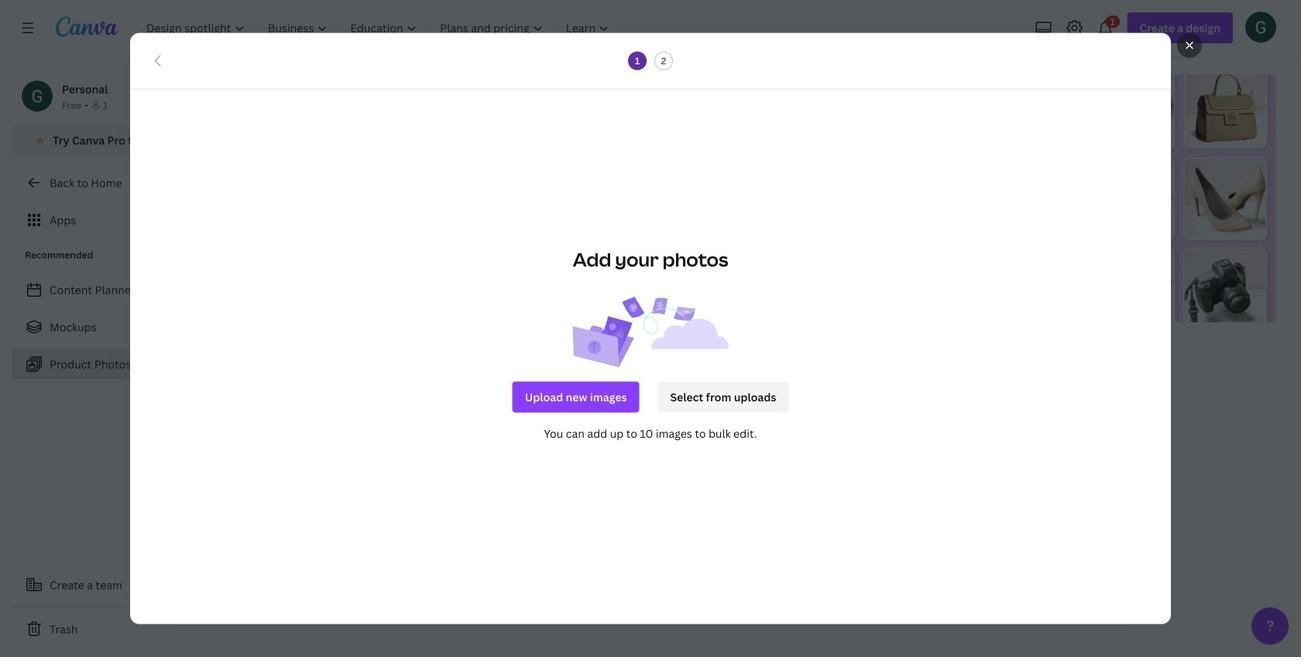 Task type: vqa. For each thing, say whether or not it's contained in the screenshot.
'managing' to the left
no



Task type: locate. For each thing, give the bounding box(es) containing it.
list
[[12, 274, 201, 380]]

top level navigation element
[[136, 12, 623, 43]]

tab list
[[627, 45, 675, 76]]

product photos" image
[[947, 74, 1277, 322]]



